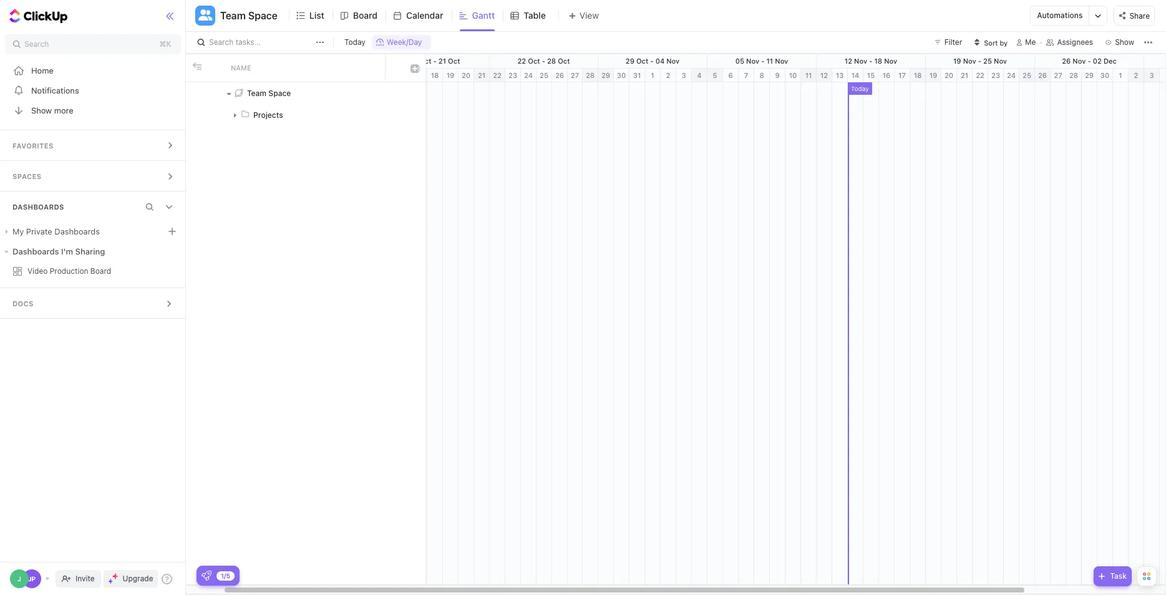 Task type: vqa. For each thing, say whether or not it's contained in the screenshot.
Onboarding Checklist Button Element on the left of page
yes



Task type: describe. For each thing, give the bounding box(es) containing it.
board inside video production board link
[[90, 267, 111, 276]]

oct for 22
[[528, 57, 540, 65]]

show for show
[[1115, 37, 1135, 47]]

0 horizontal spatial 29
[[602, 71, 610, 79]]

i'm
[[61, 247, 73, 257]]

12 nov - 18 nov
[[845, 57, 898, 65]]

show more
[[31, 105, 73, 115]]

6 nov from the left
[[963, 57, 977, 65]]

25 for 2nd the 25 element from the right
[[540, 71, 549, 79]]

25 for 1st the 25 element from right
[[1023, 71, 1032, 79]]

- for 02
[[1088, 57, 1091, 65]]

11 element
[[801, 69, 817, 82]]

02
[[1093, 57, 1102, 65]]

dec
[[1104, 57, 1117, 65]]

list link
[[309, 0, 329, 31]]

dashboards i'm sharing
[[12, 247, 105, 257]]

20 for first 20 element from right
[[945, 71, 954, 79]]

28 for 2nd 28 element
[[1070, 71, 1079, 79]]

4 element
[[1160, 69, 1167, 82]]

space inside team space cell
[[269, 88, 291, 98]]

1 17 element from the left
[[412, 69, 428, 82]]

team space cell
[[223, 82, 386, 104]]

1 2 from the left
[[666, 71, 671, 79]]

today button
[[341, 35, 369, 50]]

search for search tasks...
[[209, 37, 234, 47]]

7 nov from the left
[[994, 57, 1007, 65]]

2 30 element from the left
[[1098, 69, 1113, 82]]

- for 25
[[978, 57, 982, 65]]

video
[[27, 267, 48, 276]]

team inside button
[[220, 10, 246, 21]]

28 for second 28 element from the right
[[586, 71, 595, 79]]

17 for 1st 17 element from right
[[899, 71, 906, 79]]

1 22 element from the left
[[490, 69, 506, 82]]

1 horizontal spatial 25
[[984, 57, 992, 65]]

14
[[852, 71, 860, 79]]

name column header
[[223, 54, 386, 82]]

2 3 from the left
[[1150, 71, 1154, 79]]

1 1 from the left
[[651, 71, 655, 79]]

10
[[789, 71, 797, 79]]

2 27 from the left
[[1054, 71, 1063, 79]]

1 column header from the left
[[186, 54, 205, 82]]

1 vertical spatial 11
[[806, 71, 812, 79]]

2 oct from the left
[[448, 57, 460, 65]]

1/5
[[221, 572, 230, 580]]

private
[[26, 227, 52, 237]]

17 for 2nd 17 element from right
[[416, 71, 423, 79]]

12 for 12 nov - 18 nov
[[845, 57, 853, 65]]

22 oct - 28 oct
[[518, 57, 570, 65]]

team space button
[[215, 2, 278, 29]]

gantt link
[[472, 0, 500, 31]]

0 horizontal spatial 18
[[431, 71, 439, 79]]

1 23 from the left
[[509, 71, 517, 79]]

2 18 element from the left
[[911, 69, 926, 82]]

- for 21
[[433, 57, 437, 65]]

jp
[[28, 575, 36, 583]]

8 nov from the left
[[1073, 57, 1086, 65]]

13
[[836, 71, 844, 79]]

1 horizontal spatial 21
[[478, 71, 486, 79]]

26 for second 26 'element' from the left
[[1039, 71, 1047, 79]]

today inside button
[[345, 37, 366, 47]]

board inside board link
[[353, 10, 378, 21]]

view
[[580, 10, 599, 21]]

more
[[54, 105, 73, 115]]

2 column header from the left
[[205, 54, 223, 82]]

 image for first column header from right
[[411, 64, 419, 73]]

sparkle svg 2 image
[[108, 579, 113, 584]]

28 inside 22 oct - 28 oct element
[[547, 57, 556, 65]]

10 element
[[786, 69, 801, 82]]

7
[[744, 71, 748, 79]]

by
[[1000, 38, 1008, 46]]

sort by button
[[970, 35, 1012, 50]]

2 26 element from the left
[[1035, 69, 1051, 82]]

sparkle svg 1 image
[[112, 574, 118, 580]]

video production board
[[27, 267, 111, 276]]

26 for 1st 26 'element' from the left
[[555, 71, 564, 79]]

 image for 1st column header
[[193, 62, 201, 71]]

favorites button
[[0, 130, 186, 160]]

- for 18
[[869, 57, 873, 65]]

2 23 from the left
[[992, 71, 1001, 79]]

upgrade
[[123, 574, 153, 584]]

2 24 element from the left
[[1004, 69, 1020, 82]]

filter button
[[930, 35, 968, 50]]

05 nov - 11 nov element
[[708, 54, 817, 68]]

20 for 1st 20 element from left
[[462, 71, 471, 79]]

05 nov - 11 nov
[[736, 57, 788, 65]]

sharing
[[75, 247, 105, 257]]

9
[[775, 71, 780, 79]]

notifications
[[31, 85, 79, 95]]

0 horizontal spatial 21
[[439, 57, 446, 65]]

26 nov - 02 dec element
[[1035, 54, 1145, 68]]

oct for 29
[[637, 57, 649, 65]]

2 20 element from the left
[[942, 69, 957, 82]]

2 25 element from the left
[[1020, 69, 1035, 82]]

⌘k
[[159, 39, 171, 49]]

- for 04
[[651, 57, 654, 65]]

1 24 element from the left
[[521, 69, 537, 82]]

video production board link
[[0, 262, 186, 281]]

15 for 15
[[867, 71, 875, 79]]

show button
[[1102, 35, 1138, 50]]

home
[[31, 65, 54, 75]]

board link
[[353, 0, 383, 31]]

12 element
[[817, 69, 833, 82]]

search for search
[[24, 39, 49, 49]]

team space inside button
[[220, 10, 278, 21]]

projects cell
[[223, 104, 386, 126]]

oct for 15
[[419, 57, 432, 65]]

share button
[[1114, 6, 1155, 26]]

22 oct - 28 oct element
[[490, 54, 599, 68]]

space inside team space button
[[248, 10, 278, 21]]

26 for 26 nov - 02 dec
[[1062, 57, 1071, 65]]

0 horizontal spatial 19
[[447, 71, 455, 79]]

1 horizontal spatial 19
[[930, 71, 938, 79]]

projects
[[253, 110, 283, 120]]

me
[[1026, 37, 1036, 47]]

04
[[656, 57, 665, 65]]

1 23 element from the left
[[506, 69, 521, 82]]

assignees button
[[1041, 35, 1099, 50]]

my
[[12, 227, 24, 237]]

30 for second '30' element from the right
[[617, 71, 626, 79]]

dashboards
[[55, 227, 100, 237]]

26 nov - 02 dec
[[1062, 57, 1117, 65]]



Task type: locate. For each thing, give the bounding box(es) containing it.
1 horizontal spatial 18
[[875, 57, 883, 65]]

0 vertical spatial space
[[248, 10, 278, 21]]

20 element down 'filter' dropdown button on the right top of the page
[[942, 69, 957, 82]]

team up projects
[[247, 88, 267, 98]]

nov up 9 at top
[[775, 57, 788, 65]]

26 down 22 oct - 28 oct element
[[555, 71, 564, 79]]

2 horizontal spatial 21
[[961, 71, 969, 79]]

1 17 from the left
[[416, 71, 423, 79]]

1 horizontal spatial 25 element
[[1020, 69, 1035, 82]]

0 horizontal spatial 27 element
[[568, 69, 583, 82]]

spaces
[[12, 172, 42, 180]]

1 horizontal spatial 18 element
[[911, 69, 926, 82]]

26 element down 22 oct - 28 oct element
[[552, 69, 568, 82]]

1 nov from the left
[[667, 57, 680, 65]]

1
[[651, 71, 655, 79], [1119, 71, 1123, 79]]

task
[[1111, 572, 1127, 581]]

22 down 22 oct - 28 oct element
[[493, 71, 502, 79]]

05
[[736, 57, 745, 65]]

22 for 22 oct - 28 oct
[[518, 57, 526, 65]]

1 30 from the left
[[617, 71, 626, 79]]

19 element
[[443, 69, 459, 82], [926, 69, 942, 82]]

3 column header from the left
[[386, 54, 404, 82]]

2 - from the left
[[542, 57, 545, 65]]

28 down table link
[[547, 57, 556, 65]]

22 element down 22 oct - 28 oct element
[[490, 69, 506, 82]]

1 horizontal spatial 24 element
[[1004, 69, 1020, 82]]

23 element
[[506, 69, 521, 82], [989, 69, 1004, 82]]

name
[[231, 64, 251, 72]]

1 horizontal spatial 20
[[945, 71, 954, 79]]

favorites
[[12, 142, 53, 150]]

calendar link
[[406, 0, 448, 31]]

23
[[509, 71, 517, 79], [992, 71, 1001, 79]]

16 element
[[879, 69, 895, 82]]

30 for 1st '30' element from the right
[[1101, 71, 1110, 79]]

- up 8 on the right of page
[[762, 57, 765, 65]]

2 27 element from the left
[[1051, 69, 1067, 82]]

19 down 'filter' dropdown button on the right top of the page
[[930, 71, 938, 79]]

11
[[767, 57, 773, 65], [806, 71, 812, 79]]

invite
[[76, 574, 95, 584]]

team up the "search tasks..." at the top of page
[[220, 10, 246, 21]]

20 element down "15 oct - 21 oct" element
[[459, 69, 474, 82]]

space
[[248, 10, 278, 21], [269, 88, 291, 98]]

0 horizontal spatial  image
[[193, 62, 201, 71]]

0 horizontal spatial 12
[[821, 71, 828, 79]]

27 element
[[568, 69, 583, 82], [1051, 69, 1067, 82]]

- for 28
[[542, 57, 545, 65]]

sort by
[[984, 38, 1008, 46]]

team space up the tasks...
[[220, 10, 278, 21]]

tasks...
[[236, 37, 261, 47]]

docs
[[12, 300, 34, 308]]

19 nov - 25 nov element
[[926, 54, 1035, 68]]

0 horizontal spatial team
[[220, 10, 246, 21]]

23 down 22 oct - 28 oct element
[[509, 71, 517, 79]]

15 element
[[864, 69, 879, 82]]

0 vertical spatial dashboards
[[12, 203, 64, 211]]

26 down assignees button
[[1062, 57, 1071, 65]]

- down sort by dropdown button
[[978, 57, 982, 65]]

search tasks...
[[209, 37, 261, 47]]

1 horizontal spatial 1
[[1119, 71, 1123, 79]]

3 left 4
[[682, 71, 686, 79]]

3 nov from the left
[[775, 57, 788, 65]]

26
[[1062, 57, 1071, 65], [555, 71, 564, 79], [1039, 71, 1047, 79]]

30 element
[[614, 69, 630, 82], [1098, 69, 1113, 82]]

1 horizontal spatial 27
[[1054, 71, 1063, 79]]

space up search tasks... 'text field'
[[248, 10, 278, 21]]

16
[[883, 71, 891, 79]]

4 oct from the left
[[558, 57, 570, 65]]

team space
[[220, 10, 278, 21], [247, 88, 291, 98]]

0 horizontal spatial 11
[[767, 57, 773, 65]]

nov up 14
[[854, 57, 868, 65]]

1 horizontal spatial show
[[1115, 37, 1135, 47]]

board up today button
[[353, 10, 378, 21]]

calendar
[[406, 10, 443, 21]]

29 element
[[599, 69, 614, 82], [1082, 69, 1098, 82]]

1 horizontal spatial 23
[[992, 71, 1001, 79]]

14 element
[[848, 69, 864, 82]]

show left more
[[31, 105, 52, 115]]

30 down the dec
[[1101, 71, 1110, 79]]

12 for 12
[[821, 71, 828, 79]]

0 horizontal spatial 1
[[651, 71, 655, 79]]

6
[[729, 71, 733, 79]]

1 horizontal spatial 17 element
[[895, 69, 911, 82]]

19 down filter
[[954, 57, 962, 65]]

dashboards
[[12, 203, 64, 211], [12, 247, 59, 257]]

15 down calendar
[[410, 57, 418, 65]]

user group image
[[198, 9, 212, 20]]

13 element
[[833, 69, 848, 82]]

1 21 element from the left
[[474, 69, 490, 82]]

19 nov - 25 nov
[[954, 57, 1007, 65]]

2 23 element from the left
[[989, 69, 1004, 82]]

19 down "15 oct - 21 oct" element
[[447, 71, 455, 79]]

22 element down 19 nov - 25 nov element
[[973, 69, 989, 82]]

2 21 element from the left
[[957, 69, 973, 82]]

18 element
[[428, 69, 443, 82], [911, 69, 926, 82]]

0 vertical spatial 11
[[767, 57, 773, 65]]

4
[[697, 71, 702, 79]]

20
[[462, 71, 471, 79], [945, 71, 954, 79]]

0 horizontal spatial 22
[[493, 71, 502, 79]]

0 horizontal spatial board
[[90, 267, 111, 276]]

1 26 element from the left
[[552, 69, 568, 82]]

29 down 26 nov - 02 dec element
[[1085, 71, 1094, 79]]

0 vertical spatial today
[[345, 37, 366, 47]]

20 down 'filter' dropdown button on the right top of the page
[[945, 71, 954, 79]]

1 horizontal spatial search
[[209, 37, 234, 47]]

1 29 element from the left
[[599, 69, 614, 82]]

0 horizontal spatial 27
[[571, 71, 579, 79]]

5 oct from the left
[[637, 57, 649, 65]]

-
[[433, 57, 437, 65], [542, 57, 545, 65], [651, 57, 654, 65], [762, 57, 765, 65], [869, 57, 873, 65], [978, 57, 982, 65], [1088, 57, 1091, 65]]

0 horizontal spatial 24
[[524, 71, 533, 79]]

- for 11
[[762, 57, 765, 65]]

1 vertical spatial space
[[269, 88, 291, 98]]

1 horizontal spatial 29 element
[[1082, 69, 1098, 82]]

1 horizontal spatial 28
[[586, 71, 595, 79]]

2 17 from the left
[[899, 71, 906, 79]]

25 down sort by dropdown button
[[984, 57, 992, 65]]

23 element down the "22 oct - 28 oct"
[[506, 69, 521, 82]]

29
[[626, 57, 635, 65], [602, 71, 610, 79], [1085, 71, 1094, 79]]

dashboards up video
[[12, 247, 59, 257]]

1 horizontal spatial 30
[[1101, 71, 1110, 79]]

1 oct from the left
[[419, 57, 432, 65]]

1 27 element from the left
[[568, 69, 583, 82]]

tree grid containing team space
[[186, 54, 426, 585]]

1 horizontal spatial 2
[[1134, 71, 1139, 79]]

29 element left 31
[[599, 69, 614, 82]]

0 horizontal spatial 25
[[540, 71, 549, 79]]

17 down 15 oct - 21 oct
[[416, 71, 423, 79]]

upgrade link
[[103, 570, 158, 588]]

search inside sidebar navigation
[[24, 39, 49, 49]]

 image down calendar
[[411, 64, 419, 73]]

0 horizontal spatial 15
[[410, 57, 418, 65]]

26 element down me
[[1035, 69, 1051, 82]]

production
[[50, 267, 88, 276]]

1 vertical spatial 12
[[821, 71, 828, 79]]

0 horizontal spatial 25 element
[[537, 69, 552, 82]]

1 horizontal spatial 23 element
[[989, 69, 1004, 82]]

1 vertical spatial today
[[851, 85, 869, 92]]

automations
[[1038, 11, 1083, 20]]

26 down the me button
[[1039, 71, 1047, 79]]

4 nov from the left
[[854, 57, 868, 65]]

15 oct - 21 oct
[[410, 57, 460, 65]]

0 horizontal spatial 30
[[617, 71, 626, 79]]

30 element left 31
[[614, 69, 630, 82]]

2 horizontal spatial 29
[[1085, 71, 1094, 79]]

29 up 31
[[626, 57, 635, 65]]

2 left 4 element
[[1134, 71, 1139, 79]]

18 right the 16 element
[[914, 71, 922, 79]]

24 element down the "22 oct - 28 oct"
[[521, 69, 537, 82]]

2 30 from the left
[[1101, 71, 1110, 79]]

0 horizontal spatial 20 element
[[459, 69, 474, 82]]

17 element right 16
[[895, 69, 911, 82]]

0 vertical spatial team space
[[220, 10, 278, 21]]

assignees
[[1058, 37, 1094, 47]]

17 element
[[412, 69, 428, 82], [895, 69, 911, 82]]

29 element down 26 nov - 02 dec element
[[1082, 69, 1098, 82]]

30
[[617, 71, 626, 79], [1101, 71, 1110, 79]]

28 element down 26 nov - 02 dec
[[1067, 69, 1082, 82]]

0 vertical spatial team
[[220, 10, 246, 21]]

29 oct - 04 nov
[[626, 57, 680, 65]]

onboarding checklist button image
[[202, 571, 212, 581]]

2 24 from the left
[[1007, 71, 1016, 79]]

1 24 from the left
[[524, 71, 533, 79]]

0 horizontal spatial today
[[345, 37, 366, 47]]

2 22 element from the left
[[973, 69, 989, 82]]

0 vertical spatial 15
[[410, 57, 418, 65]]

0 horizontal spatial search
[[24, 39, 49, 49]]

0 horizontal spatial 3
[[682, 71, 686, 79]]

27 element down 26 nov - 02 dec
[[1051, 69, 1067, 82]]

12
[[845, 57, 853, 65], [821, 71, 828, 79]]

21 down calendar link
[[439, 57, 446, 65]]

1 vertical spatial show
[[31, 105, 52, 115]]

0 horizontal spatial 21 element
[[474, 69, 490, 82]]

table link
[[524, 0, 551, 31]]

22 for second 22 element from right
[[493, 71, 502, 79]]

1 horizontal spatial 29
[[626, 57, 635, 65]]

17
[[416, 71, 423, 79], [899, 71, 906, 79]]

1 25 element from the left
[[537, 69, 552, 82]]

nov right 04 on the right top of the page
[[667, 57, 680, 65]]

team space - 0.00% row
[[186, 82, 426, 104]]

1 horizontal spatial 21 element
[[957, 69, 973, 82]]

nov up 16
[[885, 57, 898, 65]]

26 element
[[552, 69, 568, 82], [1035, 69, 1051, 82]]

- up 15 element
[[869, 57, 873, 65]]

15 down the 12 nov - 18 nov element
[[867, 71, 875, 79]]

15 for 15 oct - 21 oct
[[410, 57, 418, 65]]

22 for first 22 element from right
[[976, 71, 985, 79]]

oct
[[419, 57, 432, 65], [448, 57, 460, 65], [528, 57, 540, 65], [558, 57, 570, 65], [637, 57, 649, 65]]

28 left 31
[[586, 71, 595, 79]]

board down the sharing
[[90, 267, 111, 276]]

2 horizontal spatial 25
[[1023, 71, 1032, 79]]

22
[[518, 57, 526, 65], [493, 71, 502, 79], [976, 71, 985, 79]]

show for show more
[[31, 105, 52, 115]]

18 down "15 oct - 21 oct" element
[[431, 71, 439, 79]]

3
[[682, 71, 686, 79], [1150, 71, 1154, 79]]

- left 04 on the right top of the page
[[651, 57, 654, 65]]

1 20 from the left
[[462, 71, 471, 79]]

me button
[[1012, 35, 1041, 50]]

25
[[984, 57, 992, 65], [540, 71, 549, 79], [1023, 71, 1032, 79]]

Search tasks... text field
[[209, 34, 313, 51]]

5 nov from the left
[[885, 57, 898, 65]]

25 down the me button
[[1023, 71, 1032, 79]]

nov right 05
[[747, 57, 760, 65]]

1 vertical spatial dashboards
[[12, 247, 59, 257]]

17 right the 16 element
[[899, 71, 906, 79]]

15
[[410, 57, 418, 65], [867, 71, 875, 79]]

22 down table
[[518, 57, 526, 65]]

show inside show dropdown button
[[1115, 37, 1135, 47]]

1 vertical spatial team
[[247, 88, 267, 98]]

0 horizontal spatial 20
[[462, 71, 471, 79]]

row group
[[186, 82, 426, 585]]

21 down "15 oct - 21 oct" element
[[478, 71, 486, 79]]

projects - 0.00% row
[[186, 104, 426, 126]]

1 horizontal spatial 26
[[1039, 71, 1047, 79]]

today down 14 element at the right top
[[851, 85, 869, 92]]

nov down sort by dropdown button
[[963, 57, 977, 65]]

0 horizontal spatial 2
[[666, 71, 671, 79]]

sort
[[984, 38, 998, 46]]

filter
[[945, 37, 963, 47]]

j
[[18, 575, 21, 583]]

dashboards for dashboards i'm sharing
[[12, 247, 59, 257]]

12 right 11 element
[[821, 71, 828, 79]]

0 horizontal spatial 23 element
[[506, 69, 521, 82]]

28 element left 31
[[583, 69, 599, 82]]

dashboards for dashboards
[[12, 203, 64, 211]]

29 left 31
[[602, 71, 610, 79]]

nov left 02
[[1073, 57, 1086, 65]]

team space up projects
[[247, 88, 291, 98]]

column header
[[186, 54, 205, 82], [205, 54, 223, 82], [386, 54, 404, 82], [404, 54, 426, 82]]

tree grid
[[186, 54, 426, 585]]

20 element
[[459, 69, 474, 82], [942, 69, 957, 82]]

today down board link
[[345, 37, 366, 47]]

2 horizontal spatial 28
[[1070, 71, 1079, 79]]

2
[[666, 71, 671, 79], [1134, 71, 1139, 79]]

row group containing team space
[[186, 82, 426, 585]]

23 element down 19 nov - 25 nov element
[[989, 69, 1004, 82]]

25 element
[[537, 69, 552, 82], [1020, 69, 1035, 82]]

2 1 from the left
[[1119, 71, 1123, 79]]

21
[[439, 57, 446, 65], [478, 71, 486, 79], [961, 71, 969, 79]]

search up home
[[24, 39, 49, 49]]

24
[[524, 71, 533, 79], [1007, 71, 1016, 79]]

team
[[220, 10, 246, 21], [247, 88, 267, 98]]

27 down 22 oct - 28 oct element
[[571, 71, 579, 79]]

24 element
[[521, 69, 537, 82], [1004, 69, 1020, 82]]

1 30 element from the left
[[614, 69, 630, 82]]

19 element down 'filter' dropdown button on the right top of the page
[[926, 69, 942, 82]]

24 down "by"
[[1007, 71, 1016, 79]]

my private dashboards
[[12, 227, 100, 237]]

25 element down the me button
[[1020, 69, 1035, 82]]

2 dashboards from the top
[[12, 247, 59, 257]]

0 horizontal spatial 28
[[547, 57, 556, 65]]

0 horizontal spatial 30 element
[[614, 69, 630, 82]]

2 nov from the left
[[747, 57, 760, 65]]

0 vertical spatial board
[[353, 10, 378, 21]]

3 left 4 element
[[1150, 71, 1154, 79]]

1 dashboards from the top
[[12, 203, 64, 211]]

0 horizontal spatial 29 element
[[599, 69, 614, 82]]

nov down "by"
[[994, 57, 1007, 65]]

1 horizontal spatial 26 element
[[1035, 69, 1051, 82]]

1 20 element from the left
[[459, 69, 474, 82]]

0 horizontal spatial 26
[[555, 71, 564, 79]]

onboarding checklist button element
[[202, 571, 212, 581]]

20 down "15 oct - 21 oct" element
[[462, 71, 471, 79]]

share
[[1130, 11, 1150, 20]]

team inside cell
[[247, 88, 267, 98]]

1 horizontal spatial 22 element
[[973, 69, 989, 82]]

show inside sidebar navigation
[[31, 105, 52, 115]]

1 horizontal spatial 19 element
[[926, 69, 942, 82]]

21 element down 19 nov - 25 nov
[[957, 69, 973, 82]]

22 element
[[490, 69, 506, 82], [973, 69, 989, 82]]

0 horizontal spatial 23
[[509, 71, 517, 79]]

1 horizontal spatial 3
[[1150, 71, 1154, 79]]

4 column header from the left
[[404, 54, 426, 82]]

15 oct - 21 oct element
[[381, 54, 490, 68]]

7 - from the left
[[1088, 57, 1091, 65]]

19 element down "15 oct - 21 oct" element
[[443, 69, 459, 82]]

3 oct from the left
[[528, 57, 540, 65]]

4 - from the left
[[762, 57, 765, 65]]

0 horizontal spatial show
[[31, 105, 52, 115]]

0 vertical spatial show
[[1115, 37, 1135, 47]]

8
[[760, 71, 764, 79]]

27 element down 22 oct - 28 oct element
[[568, 69, 583, 82]]

1 horizontal spatial 17
[[899, 71, 906, 79]]

21 element down "15 oct - 21 oct" element
[[474, 69, 490, 82]]

dashboards up private
[[12, 203, 64, 211]]

0 horizontal spatial 17
[[416, 71, 423, 79]]

21 down 19 nov - 25 nov
[[961, 71, 969, 79]]

2 horizontal spatial 18
[[914, 71, 922, 79]]

31
[[633, 71, 641, 79]]

2 horizontal spatial 26
[[1062, 57, 1071, 65]]

- down calendar link
[[433, 57, 437, 65]]

28 down 26 nov - 02 dec
[[1070, 71, 1079, 79]]

today
[[345, 37, 366, 47], [851, 85, 869, 92]]

5 - from the left
[[869, 57, 873, 65]]

table
[[524, 10, 546, 21]]

1 - from the left
[[433, 57, 437, 65]]

1 horizontal spatial 22
[[518, 57, 526, 65]]

2 28 element from the left
[[1067, 69, 1082, 82]]

0 horizontal spatial 24 element
[[521, 69, 537, 82]]

6 - from the left
[[978, 57, 982, 65]]

- down table link
[[542, 57, 545, 65]]

2 20 from the left
[[945, 71, 954, 79]]

- left 02
[[1088, 57, 1091, 65]]

30 left 31
[[617, 71, 626, 79]]

31 element
[[630, 69, 645, 82]]

 image left the name
[[193, 62, 201, 71]]

1 28 element from the left
[[583, 69, 599, 82]]

1 horizontal spatial 27 element
[[1051, 69, 1067, 82]]

29 oct - 04 nov element
[[599, 54, 708, 68]]

gantt
[[472, 10, 495, 21]]

0 horizontal spatial 17 element
[[412, 69, 428, 82]]

18 element right the 16 element
[[911, 69, 926, 82]]

12 nov - 18 nov element
[[817, 54, 926, 68]]

0 horizontal spatial 18 element
[[428, 69, 443, 82]]

2 17 element from the left
[[895, 69, 911, 82]]

1 vertical spatial 15
[[867, 71, 875, 79]]

0 horizontal spatial 28 element
[[583, 69, 599, 82]]

24 down the "22 oct - 28 oct"
[[524, 71, 533, 79]]

view button
[[558, 8, 603, 23]]

03 dec - 09 dec element
[[1145, 54, 1167, 68]]

 image
[[193, 62, 201, 71], [411, 64, 419, 73]]

28
[[547, 57, 556, 65], [586, 71, 595, 79], [1070, 71, 1079, 79]]

1 27 from the left
[[571, 71, 579, 79]]

list
[[309, 10, 324, 21]]

24 element down "by"
[[1004, 69, 1020, 82]]

18
[[875, 57, 883, 65], [431, 71, 439, 79], [914, 71, 922, 79]]

sidebar navigation
[[0, 0, 188, 595]]

23 down 19 nov - 25 nov element
[[992, 71, 1001, 79]]

5
[[713, 71, 717, 79]]

2 29 element from the left
[[1082, 69, 1098, 82]]

1 horizontal spatial 28 element
[[1067, 69, 1082, 82]]

show
[[1115, 37, 1135, 47], [31, 105, 52, 115]]

1 horizontal spatial team
[[247, 88, 267, 98]]

2 19 element from the left
[[926, 69, 942, 82]]

3 - from the left
[[651, 57, 654, 65]]

1 19 element from the left
[[443, 69, 459, 82]]

1 horizontal spatial board
[[353, 10, 378, 21]]

notifications link
[[0, 81, 186, 100]]

2 horizontal spatial 19
[[954, 57, 962, 65]]

1 18 element from the left
[[428, 69, 443, 82]]

30 element down the dec
[[1098, 69, 1113, 82]]

18 up 15 element
[[875, 57, 883, 65]]

25 down 22 oct - 28 oct element
[[540, 71, 549, 79]]

0 horizontal spatial 26 element
[[552, 69, 568, 82]]

search left the tasks...
[[209, 37, 234, 47]]

1 horizontal spatial today
[[851, 85, 869, 92]]

1 horizontal spatial 24
[[1007, 71, 1016, 79]]

1 vertical spatial team space
[[247, 88, 291, 98]]

2 horizontal spatial 22
[[976, 71, 985, 79]]

1 3 from the left
[[682, 71, 686, 79]]

team space inside cell
[[247, 88, 291, 98]]

24 for 1st 24 element from left
[[524, 71, 533, 79]]

2 2 from the left
[[1134, 71, 1139, 79]]

space up projects
[[269, 88, 291, 98]]

automations button
[[1031, 6, 1089, 25]]

1 down 29 oct - 04 nov element on the right of the page
[[651, 71, 655, 79]]

24 for 1st 24 element from right
[[1007, 71, 1016, 79]]

0 vertical spatial 12
[[845, 57, 853, 65]]

25 element down 22 oct - 28 oct element
[[537, 69, 552, 82]]

home link
[[0, 61, 186, 81]]

1 horizontal spatial 11
[[806, 71, 812, 79]]

name row
[[186, 54, 426, 82]]

1 horizontal spatial 12
[[845, 57, 853, 65]]

28 element
[[583, 69, 599, 82], [1067, 69, 1082, 82]]

21 element
[[474, 69, 490, 82], [957, 69, 973, 82]]

17 element down 15 oct - 21 oct
[[412, 69, 428, 82]]

1 horizontal spatial 30 element
[[1098, 69, 1113, 82]]



